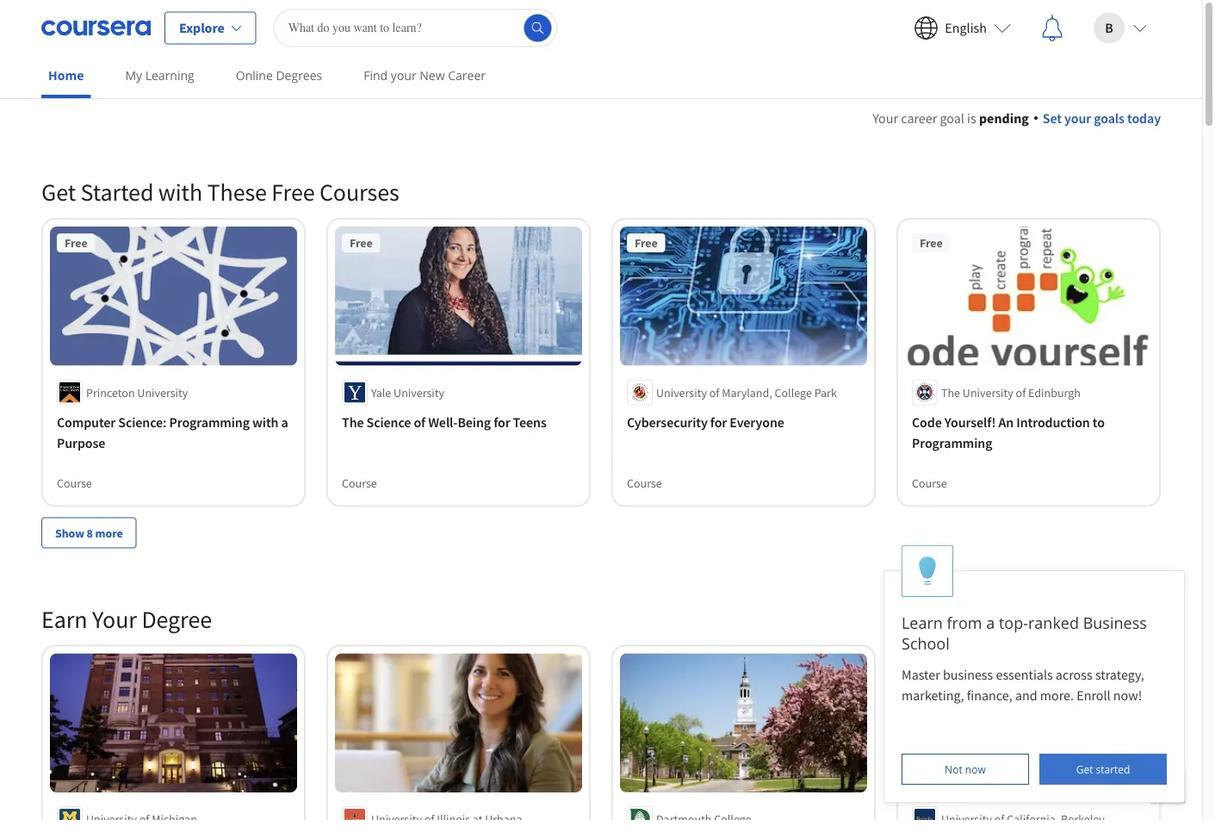 Task type: locate. For each thing, give the bounding box(es) containing it.
for left everyone
[[710, 414, 727, 431]]

new
[[420, 67, 445, 84]]

set
[[1043, 109, 1062, 127]]

of left well-
[[414, 414, 426, 431]]

0 horizontal spatial get
[[41, 177, 76, 207]]

earn your degree
[[41, 604, 212, 634]]

the for the science of well-being for teens
[[342, 414, 364, 431]]

master business essentials across strategy, marketing, finance, and more. enroll now!
[[902, 666, 1147, 704]]

0 horizontal spatial programming
[[169, 414, 250, 431]]

the
[[942, 385, 961, 400], [342, 414, 364, 431]]

get
[[41, 177, 76, 207], [1077, 762, 1094, 776]]

the science of well-being for teens
[[342, 414, 547, 431]]

for right being
[[494, 414, 510, 431]]

0 horizontal spatial of
[[414, 414, 426, 431]]

code
[[912, 414, 942, 431]]

your career goal is pending
[[873, 109, 1029, 127]]

the left science
[[342, 414, 364, 431]]

1 for from the left
[[494, 414, 510, 431]]

teens
[[513, 414, 547, 431]]

your
[[391, 67, 417, 84], [1065, 109, 1092, 127]]

1 horizontal spatial with
[[252, 414, 279, 431]]

career
[[448, 67, 486, 84]]

the up 'yourself!'
[[942, 385, 961, 400]]

free
[[272, 177, 315, 207], [65, 235, 88, 251], [350, 235, 373, 251], [635, 235, 658, 251], [920, 235, 943, 251]]

b button
[[1080, 0, 1161, 56]]

university for the
[[394, 385, 445, 400]]

programming inside the computer science: programming with a purpose
[[169, 414, 250, 431]]

1 vertical spatial with
[[252, 414, 279, 431]]

cybersecurity for everyone link
[[627, 412, 861, 433]]

of
[[710, 385, 720, 400], [1016, 385, 1026, 400], [414, 414, 426, 431]]

your right find
[[391, 67, 417, 84]]

business
[[1083, 612, 1147, 633]]

help center image
[[1158, 775, 1178, 796]]

get for get started with these free courses
[[41, 177, 76, 207]]

your left career
[[873, 109, 898, 127]]

0 horizontal spatial for
[[494, 414, 510, 431]]

1 vertical spatial the
[[342, 414, 364, 431]]

0 vertical spatial your
[[873, 109, 898, 127]]

enroll
[[1077, 687, 1111, 704]]

3 course from the left
[[627, 475, 662, 491]]

0 horizontal spatial your
[[391, 67, 417, 84]]

2 for from the left
[[710, 414, 727, 431]]

1 university from the left
[[137, 385, 188, 400]]

get inside 'get started with these free courses collection' element
[[41, 177, 76, 207]]

0 vertical spatial a
[[281, 414, 288, 431]]

university
[[137, 385, 188, 400], [394, 385, 445, 400], [656, 385, 707, 400], [963, 385, 1014, 400]]

0 vertical spatial your
[[391, 67, 417, 84]]

1 vertical spatial your
[[92, 604, 137, 634]]

university up 'yourself!'
[[963, 385, 1014, 400]]

science:
[[118, 414, 167, 431]]

1 vertical spatial a
[[987, 612, 995, 633]]

2 horizontal spatial of
[[1016, 385, 1026, 400]]

2 course from the left
[[342, 475, 377, 491]]

1 horizontal spatial of
[[710, 385, 720, 400]]

None search field
[[274, 9, 558, 47]]

course down code
[[912, 475, 947, 491]]

of left edinburgh
[[1016, 385, 1026, 400]]

2 university from the left
[[394, 385, 445, 400]]

0 vertical spatial programming
[[169, 414, 250, 431]]

learn from a top-ranked business school
[[902, 612, 1147, 654]]

1 horizontal spatial your
[[1065, 109, 1092, 127]]

4 course from the left
[[912, 475, 947, 491]]

a
[[281, 414, 288, 431], [987, 612, 995, 633]]

0 horizontal spatial the
[[342, 414, 364, 431]]

your
[[873, 109, 898, 127], [92, 604, 137, 634]]

get inside "get started" link
[[1077, 762, 1094, 776]]

a inside learn from a top-ranked business school
[[987, 612, 995, 633]]

cybersecurity
[[627, 414, 708, 431]]

0 vertical spatial get
[[41, 177, 76, 207]]

0 vertical spatial the
[[942, 385, 961, 400]]

your right set
[[1065, 109, 1092, 127]]

programming right science:
[[169, 414, 250, 431]]

your right earn
[[92, 604, 137, 634]]

explore
[[179, 19, 225, 37]]

started
[[1096, 762, 1131, 776]]

1 vertical spatial get
[[1077, 762, 1094, 776]]

princeton university
[[86, 385, 188, 400]]

1 horizontal spatial a
[[987, 612, 995, 633]]

cybersecurity for everyone
[[627, 414, 785, 431]]

your inside dropdown button
[[1065, 109, 1092, 127]]

yale university
[[371, 385, 445, 400]]

1 vertical spatial programming
[[912, 435, 993, 452]]

free for cybersecurity for everyone
[[635, 235, 658, 251]]

goal
[[940, 109, 965, 127]]

course down purpose
[[57, 475, 92, 491]]

of for the science of well-being for teens
[[414, 414, 426, 431]]

started
[[81, 177, 154, 207]]

university for computer
[[137, 385, 188, 400]]

main content
[[0, 87, 1203, 820]]

0 horizontal spatial your
[[92, 604, 137, 634]]

1 horizontal spatial get
[[1077, 762, 1094, 776]]

university right yale
[[394, 385, 445, 400]]

goals
[[1094, 109, 1125, 127]]

3 university from the left
[[656, 385, 707, 400]]

your for find
[[391, 67, 417, 84]]

more
[[95, 525, 123, 540]]

pending
[[979, 109, 1029, 127]]

university up science:
[[137, 385, 188, 400]]

more.
[[1040, 687, 1074, 704]]

from
[[947, 612, 982, 633]]

being
[[458, 414, 491, 431]]

get for get started
[[1077, 762, 1094, 776]]

top-
[[999, 612, 1029, 633]]

science
[[367, 414, 411, 431]]

4 university from the left
[[963, 385, 1014, 400]]

0 horizontal spatial a
[[281, 414, 288, 431]]

0 horizontal spatial with
[[158, 177, 203, 207]]

university of maryland, college park
[[656, 385, 837, 400]]

university up cybersecurity
[[656, 385, 707, 400]]

course down cybersecurity
[[627, 475, 662, 491]]

1 vertical spatial your
[[1065, 109, 1092, 127]]

1 horizontal spatial for
[[710, 414, 727, 431]]

set your goals today
[[1043, 109, 1161, 127]]

programming down 'yourself!'
[[912, 435, 993, 452]]

1 horizontal spatial the
[[942, 385, 961, 400]]

1 course from the left
[[57, 475, 92, 491]]

course down science
[[342, 475, 377, 491]]

learn
[[902, 612, 943, 633]]

edinburgh
[[1029, 385, 1081, 400]]

of up cybersecurity for everyone
[[710, 385, 720, 400]]

show
[[55, 525, 84, 540]]

programming
[[169, 414, 250, 431], [912, 435, 993, 452]]

course for cybersecurity for everyone
[[627, 475, 662, 491]]

free for computer science: programming with a purpose
[[65, 235, 88, 251]]

0 vertical spatial with
[[158, 177, 203, 207]]

online
[[236, 67, 273, 84]]

1 horizontal spatial programming
[[912, 435, 993, 452]]

degrees
[[276, 67, 322, 84]]



Task type: vqa. For each thing, say whether or not it's contained in the screenshot.
'Learn'
yes



Task type: describe. For each thing, give the bounding box(es) containing it.
b
[[1105, 19, 1114, 37]]

today
[[1128, 109, 1161, 127]]

the university of edinburgh
[[942, 385, 1081, 400]]

purpose
[[57, 435, 105, 452]]

with inside the computer science: programming with a purpose
[[252, 414, 279, 431]]

and
[[1015, 687, 1038, 704]]

marketing,
[[902, 687, 964, 704]]

get started with these free courses collection element
[[31, 149, 1171, 576]]

strategy,
[[1096, 666, 1145, 683]]

find your new career link
[[357, 56, 493, 95]]

get started
[[1077, 762, 1131, 776]]

these
[[207, 177, 267, 207]]

princeton
[[86, 385, 135, 400]]

code yourself! an introduction to programming link
[[912, 412, 1146, 453]]

of for the university of edinburgh
[[1016, 385, 1026, 400]]

not now button
[[902, 754, 1029, 785]]

across
[[1056, 666, 1093, 683]]

courses
[[320, 177, 399, 207]]

computer science: programming with a purpose link
[[57, 412, 290, 453]]

english
[[945, 19, 987, 37]]

an
[[999, 414, 1014, 431]]

my learning
[[125, 67, 194, 84]]

yourself!
[[945, 414, 996, 431]]

career
[[901, 109, 937, 127]]

earn your degree collection element
[[31, 576, 1171, 820]]

maryland,
[[722, 385, 772, 400]]

find your new career
[[364, 67, 486, 84]]

smile image
[[961, 268, 982, 289]]

show 8 more
[[55, 525, 123, 540]]

my
[[125, 67, 142, 84]]

business
[[943, 666, 993, 683]]

coursera image
[[41, 14, 151, 42]]

essentials
[[996, 666, 1053, 683]]

well-
[[428, 414, 458, 431]]

not
[[945, 762, 963, 776]]

set your goals today button
[[1034, 108, 1161, 128]]

master
[[902, 666, 940, 683]]

school
[[902, 633, 950, 654]]

main content containing get started with these free courses
[[0, 87, 1203, 820]]

is
[[967, 109, 977, 127]]

finance,
[[967, 687, 1013, 704]]

free for the science of well-being for teens
[[350, 235, 373, 251]]

degree
[[142, 604, 212, 634]]

explore button
[[165, 12, 256, 44]]

your for set
[[1065, 109, 1092, 127]]

now
[[965, 762, 986, 776]]

alice element
[[884, 545, 1185, 803]]

computer
[[57, 414, 116, 431]]

everyone
[[730, 414, 785, 431]]

to
[[1093, 414, 1105, 431]]

online degrees
[[236, 67, 322, 84]]

learning
[[145, 67, 194, 84]]

course for computer science: programming with a purpose
[[57, 475, 92, 491]]

line chart image
[[961, 206, 982, 227]]

my learning link
[[118, 56, 201, 95]]

a inside the computer science: programming with a purpose
[[281, 414, 288, 431]]

college
[[775, 385, 812, 400]]

university for code
[[963, 385, 1014, 400]]

now!
[[1114, 687, 1142, 704]]

home
[[48, 67, 84, 84]]

park
[[815, 385, 837, 400]]

get started with these free courses
[[41, 177, 399, 207]]

the science of well-being for teens link
[[342, 412, 575, 433]]

the for the university of edinburgh
[[942, 385, 961, 400]]

english button
[[900, 0, 1025, 56]]

ranked
[[1029, 612, 1079, 633]]

not now
[[945, 762, 986, 776]]

course for the science of well-being for teens
[[342, 475, 377, 491]]

free for code yourself! an introduction to programming
[[920, 235, 943, 251]]

yale
[[371, 385, 391, 400]]

1 horizontal spatial your
[[873, 109, 898, 127]]

8
[[87, 525, 93, 540]]

introduction
[[1017, 414, 1090, 431]]

lightbulb tip image
[[919, 556, 937, 586]]

online degrees link
[[229, 56, 329, 95]]

get started link
[[1040, 754, 1167, 785]]

code yourself! an introduction to programming
[[912, 414, 1105, 452]]

What do you want to learn? text field
[[274, 9, 558, 47]]

programming inside code yourself! an introduction to programming
[[912, 435, 993, 452]]

course for code yourself! an introduction to programming
[[912, 475, 947, 491]]

show 8 more button
[[41, 517, 137, 548]]

computer science: programming with a purpose
[[57, 414, 288, 452]]

home link
[[41, 56, 91, 98]]

find
[[364, 67, 388, 84]]

earn
[[41, 604, 87, 634]]



